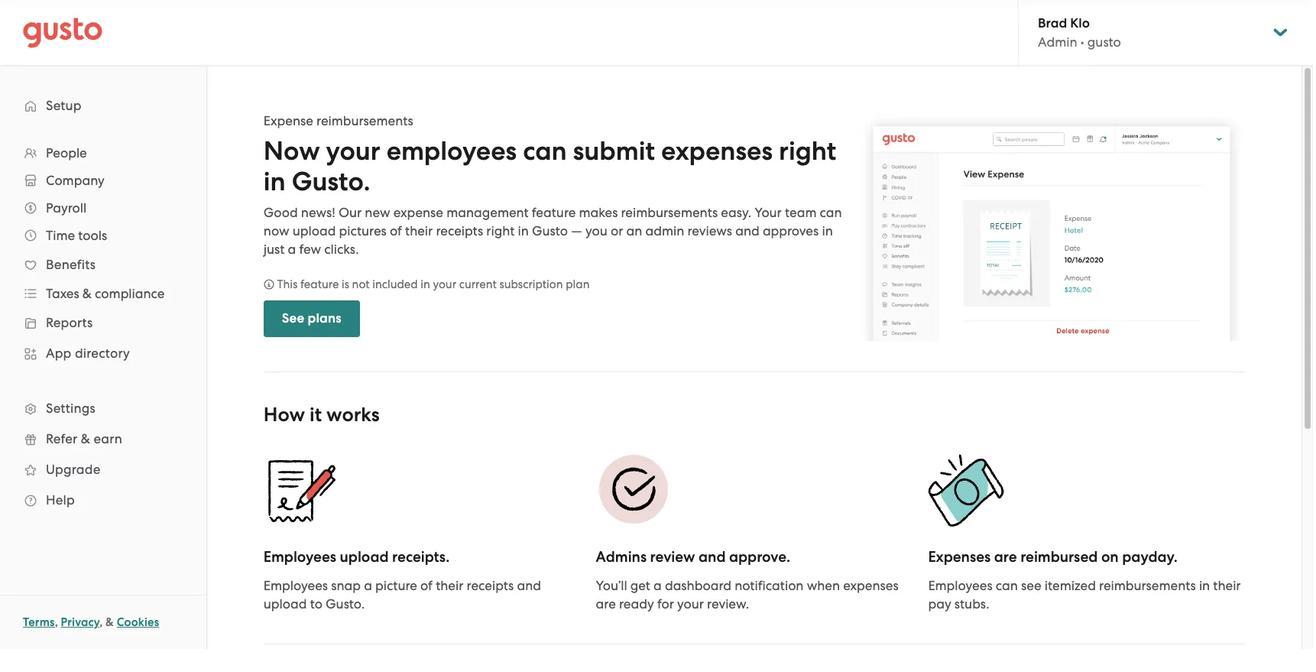 Task type: describe. For each thing, give the bounding box(es) containing it.
brad klo admin • gusto
[[1038, 15, 1122, 50]]

upload inside expense reimbursements now your employees can submit expenses right in gusto. good news! our new expense management feature makes reimbursements easy. your team can now upload pictures of their receipts right in gusto — you or an admin reviews and approves in just a few clicks.
[[293, 223, 336, 239]]

get
[[631, 578, 651, 593]]

2 , from the left
[[100, 616, 103, 629]]

1 vertical spatial and
[[699, 548, 726, 566]]

company
[[46, 173, 105, 188]]

privacy link
[[61, 616, 100, 629]]

receipt illustration image
[[264, 452, 340, 528]]

can inside employees can see itemized reimbursements in their pay stubs.
[[996, 578, 1018, 593]]

this feature is not included in your current subscription plan
[[274, 278, 590, 291]]

itemized
[[1045, 578, 1096, 593]]

their inside expense reimbursements now your employees can submit expenses right in gusto. good news! our new expense management feature makes reimbursements easy. your team can now upload pictures of their receipts right in gusto — you or an admin reviews and approves in just a few clicks.
[[405, 223, 433, 239]]

& for earn
[[81, 431, 90, 447]]

now
[[264, 223, 289, 239]]

ready
[[619, 596, 654, 612]]

pictures
[[339, 223, 387, 239]]

subscription
[[500, 278, 563, 291]]

benefits
[[46, 257, 96, 272]]

expense
[[264, 113, 313, 128]]

notification
[[735, 578, 804, 593]]

app directory
[[46, 346, 130, 361]]

stubs.
[[955, 596, 990, 612]]

upload inside employees snap a picture of their receipts and upload to gusto.
[[264, 596, 307, 612]]

plans
[[308, 310, 342, 326]]

see plans
[[282, 310, 342, 326]]

home image
[[23, 17, 102, 48]]

setup
[[46, 98, 82, 113]]

expenses inside expense reimbursements now your employees can submit expenses right in gusto. good news! our new expense management feature makes reimbursements easy. your team can now upload pictures of their receipts right in gusto — you or an admin reviews and approves in just a few clicks.
[[661, 135, 773, 167]]

cookies button
[[117, 613, 159, 632]]

few
[[299, 242, 321, 257]]

expenses inside you'll get a dashboard notification when expenses are ready for your review.
[[844, 578, 899, 593]]

receipts inside expense reimbursements now your employees can submit expenses right in gusto. good news! our new expense management feature makes reimbursements easy. your team can now upload pictures of their receipts right in gusto — you or an admin reviews and approves in just a few clicks.
[[436, 223, 483, 239]]

see plans button
[[264, 301, 360, 337]]

just
[[264, 242, 285, 257]]

2 vertical spatial &
[[106, 616, 114, 629]]

refer
[[46, 431, 78, 447]]

to
[[310, 596, 323, 612]]

expenses are reimbursed on payday.
[[929, 548, 1178, 566]]

0 horizontal spatial reimbursements
[[317, 113, 413, 128]]

brad
[[1038, 15, 1068, 31]]

pay
[[929, 596, 952, 612]]

snap
[[331, 578, 361, 593]]

you'll get a dashboard notification when expenses are ready for your review.
[[596, 578, 899, 612]]

this
[[277, 278, 298, 291]]

a for employees upload receipts.
[[364, 578, 372, 593]]

an
[[627, 223, 643, 239]]

reimbursed
[[1021, 548, 1098, 566]]

and inside expense reimbursements now your employees can submit expenses right in gusto. good news! our new expense management feature makes reimbursements easy. your team can now upload pictures of their receipts right in gusto — you or an admin reviews and approves in just a few clicks.
[[736, 223, 760, 239]]

refer & earn link
[[15, 425, 191, 453]]

earn
[[94, 431, 122, 447]]

checkmark illustration image
[[596, 452, 673, 528]]

directory
[[75, 346, 130, 361]]

employees upload receipts.
[[264, 548, 450, 566]]

it
[[310, 403, 322, 427]]

tools
[[78, 228, 107, 243]]

reimbursements inside employees can see itemized reimbursements in their pay stubs.
[[1100, 578, 1196, 593]]

how
[[264, 403, 305, 427]]

0 vertical spatial are
[[995, 548, 1017, 566]]

management
[[447, 205, 529, 220]]

employees
[[387, 135, 517, 167]]

our
[[339, 205, 362, 220]]

1 , from the left
[[55, 616, 58, 629]]

0 vertical spatial right
[[779, 135, 837, 167]]

list containing people
[[0, 139, 206, 515]]

clicks.
[[324, 242, 359, 257]]

help link
[[15, 486, 191, 514]]

your
[[755, 205, 782, 220]]

dashboard
[[665, 578, 732, 593]]

plan
[[566, 278, 590, 291]]

expense reimbursement screenshot image
[[859, 112, 1246, 341]]

picture
[[375, 578, 417, 593]]

people
[[46, 145, 87, 161]]

gusto. for a
[[326, 596, 365, 612]]

admins
[[596, 548, 647, 566]]

time tools button
[[15, 222, 191, 249]]

1 vertical spatial upload
[[340, 548, 389, 566]]

payday.
[[1123, 548, 1178, 566]]

see
[[282, 310, 305, 326]]

you
[[586, 223, 608, 239]]

settings link
[[15, 395, 191, 422]]

& for compliance
[[82, 286, 92, 301]]

employees for employees snap a picture of their receipts and upload to gusto.
[[264, 578, 328, 593]]

receipts.
[[392, 548, 450, 566]]

gusto. for now
[[292, 166, 370, 197]]

setup link
[[15, 92, 191, 119]]

benefits link
[[15, 251, 191, 278]]

a for admins review and approve.
[[654, 578, 662, 593]]

their inside employees can see itemized reimbursements in their pay stubs.
[[1214, 578, 1241, 593]]

approves
[[763, 223, 819, 239]]

expense reimbursements now your employees can submit expenses right in gusto. good news! our new expense management feature makes reimbursements easy. your team can now upload pictures of their receipts right in gusto — you or an admin reviews and approves in just a few clicks.
[[264, 113, 842, 257]]

reports link
[[15, 309, 191, 336]]

in inside employees can see itemized reimbursements in their pay stubs.
[[1200, 578, 1211, 593]]

works
[[327, 403, 380, 427]]

app
[[46, 346, 72, 361]]

a inside expense reimbursements now your employees can submit expenses right in gusto. good news! our new expense management feature makes reimbursements easy. your team can now upload pictures of their receipts right in gusto — you or an admin reviews and approves in just a few clicks.
[[288, 242, 296, 257]]

upgrade
[[46, 462, 101, 477]]

new
[[365, 205, 390, 220]]

terms , privacy , & cookies
[[23, 616, 159, 629]]



Task type: vqa. For each thing, say whether or not it's contained in the screenshot.
fifth check image from the top of the R&D tax credit "List"
no



Task type: locate. For each thing, give the bounding box(es) containing it.
see
[[1022, 578, 1042, 593]]

gusto
[[532, 223, 568, 239]]

0 horizontal spatial a
[[288, 242, 296, 257]]

reports
[[46, 315, 93, 330]]

0 horizontal spatial your
[[326, 135, 380, 167]]

&
[[82, 286, 92, 301], [81, 431, 90, 447], [106, 616, 114, 629]]

1 horizontal spatial feature
[[532, 205, 576, 220]]

your down dashboard
[[677, 596, 704, 612]]

0 horizontal spatial and
[[517, 578, 541, 593]]

in
[[264, 166, 286, 197], [518, 223, 529, 239], [822, 223, 833, 239], [421, 278, 430, 291], [1200, 578, 1211, 593]]

2 vertical spatial upload
[[264, 596, 307, 612]]

employees can see itemized reimbursements in their pay stubs.
[[929, 578, 1241, 612]]

admin
[[1038, 34, 1078, 50]]

on
[[1102, 548, 1119, 566]]

cookies
[[117, 616, 159, 629]]

,
[[55, 616, 58, 629], [100, 616, 103, 629]]

1 horizontal spatial reimbursements
[[621, 205, 718, 220]]

gusto. down the snap
[[326, 596, 365, 612]]

0 horizontal spatial are
[[596, 596, 616, 612]]

are inside you'll get a dashboard notification when expenses are ready for your review.
[[596, 596, 616, 612]]

and
[[736, 223, 760, 239], [699, 548, 726, 566], [517, 578, 541, 593]]

payroll button
[[15, 194, 191, 222]]

0 vertical spatial reimbursements
[[317, 113, 413, 128]]

payroll
[[46, 200, 87, 216]]

included
[[373, 278, 418, 291]]

2 vertical spatial your
[[677, 596, 704, 612]]

feature
[[532, 205, 576, 220], [300, 278, 339, 291]]

0 horizontal spatial of
[[390, 223, 402, 239]]

1 horizontal spatial a
[[364, 578, 372, 593]]

taxes & compliance
[[46, 286, 165, 301]]

news!
[[301, 205, 335, 220]]

are right expenses
[[995, 548, 1017, 566]]

you'll
[[596, 578, 627, 593]]

2 vertical spatial and
[[517, 578, 541, 593]]

expenses
[[661, 135, 773, 167], [844, 578, 899, 593]]

0 horizontal spatial their
[[405, 223, 433, 239]]

1 vertical spatial your
[[433, 278, 457, 291]]

a right the get
[[654, 578, 662, 593]]

people button
[[15, 139, 191, 167]]

0 vertical spatial &
[[82, 286, 92, 301]]

1 horizontal spatial can
[[820, 205, 842, 220]]

approve.
[[729, 548, 791, 566]]

time
[[46, 228, 75, 243]]

reviews
[[688, 223, 733, 239]]

compliance
[[95, 286, 165, 301]]

expenses up easy.
[[661, 135, 773, 167]]

admins review and approve.
[[596, 548, 791, 566]]

1 vertical spatial are
[[596, 596, 616, 612]]

terms link
[[23, 616, 55, 629]]

& right the taxes
[[82, 286, 92, 301]]

0 vertical spatial expenses
[[661, 135, 773, 167]]

can right team
[[820, 205, 842, 220]]

1 vertical spatial gusto.
[[326, 596, 365, 612]]

can left see
[[996, 578, 1018, 593]]

right up team
[[779, 135, 837, 167]]

of down receipts.
[[421, 578, 433, 593]]

& inside dropdown button
[[82, 286, 92, 301]]

refer & earn
[[46, 431, 122, 447]]

•
[[1081, 34, 1085, 50]]

, left privacy link
[[55, 616, 58, 629]]

gusto
[[1088, 34, 1122, 50]]

klo
[[1071, 15, 1090, 31]]

0 horizontal spatial can
[[523, 135, 567, 167]]

gusto. up news!
[[292, 166, 370, 197]]

of
[[390, 223, 402, 239], [421, 578, 433, 593]]

easy.
[[721, 205, 752, 220]]

2 vertical spatial reimbursements
[[1100, 578, 1196, 593]]

taxes
[[46, 286, 79, 301]]

0 horizontal spatial feature
[[300, 278, 339, 291]]

& left cookies
[[106, 616, 114, 629]]

1 vertical spatial &
[[81, 431, 90, 447]]

2 horizontal spatial can
[[996, 578, 1018, 593]]

dollar bill illustration image
[[929, 452, 1005, 528]]

2 vertical spatial can
[[996, 578, 1018, 593]]

feature left is
[[300, 278, 339, 291]]

of down new
[[390, 223, 402, 239]]

your inside you'll get a dashboard notification when expenses are ready for your review.
[[677, 596, 704, 612]]

gusto. inside expense reimbursements now your employees can submit expenses right in gusto. good news! our new expense management feature makes reimbursements easy. your team can now upload pictures of their receipts right in gusto — you or an admin reviews and approves in just a few clicks.
[[292, 166, 370, 197]]

1 horizontal spatial expenses
[[844, 578, 899, 593]]

1 horizontal spatial ,
[[100, 616, 103, 629]]

1 horizontal spatial of
[[421, 578, 433, 593]]

gusto navigation element
[[0, 66, 206, 540]]

how it works
[[264, 403, 380, 427]]

2 horizontal spatial a
[[654, 578, 662, 593]]

0 vertical spatial upload
[[293, 223, 336, 239]]

0 vertical spatial gusto.
[[292, 166, 370, 197]]

1 vertical spatial of
[[421, 578, 433, 593]]

team
[[785, 205, 817, 220]]

right down management
[[487, 223, 515, 239]]

receipts inside employees snap a picture of their receipts and upload to gusto.
[[467, 578, 514, 593]]

feature up gusto
[[532, 205, 576, 220]]

1 vertical spatial feature
[[300, 278, 339, 291]]

company button
[[15, 167, 191, 194]]

1 vertical spatial receipts
[[467, 578, 514, 593]]

right
[[779, 135, 837, 167], [487, 223, 515, 239]]

now
[[264, 135, 320, 167]]

, left cookies
[[100, 616, 103, 629]]

review.
[[707, 596, 749, 612]]

and inside employees snap a picture of their receipts and upload to gusto.
[[517, 578, 541, 593]]

1 vertical spatial can
[[820, 205, 842, 220]]

their inside employees snap a picture of their receipts and upload to gusto.
[[436, 578, 464, 593]]

is
[[342, 278, 349, 291]]

employees for employees can see itemized reimbursements in their pay stubs.
[[929, 578, 993, 593]]

& left earn
[[81, 431, 90, 447]]

expenses
[[929, 548, 991, 566]]

upload up the snap
[[340, 548, 389, 566]]

makes
[[579, 205, 618, 220]]

review
[[650, 548, 695, 566]]

upload down news!
[[293, 223, 336, 239]]

2 horizontal spatial reimbursements
[[1100, 578, 1196, 593]]

2 horizontal spatial your
[[677, 596, 704, 612]]

employees inside employees snap a picture of their receipts and upload to gusto.
[[264, 578, 328, 593]]

good
[[264, 205, 298, 220]]

or
[[611, 223, 623, 239]]

app directory link
[[15, 339, 191, 367]]

for
[[658, 596, 674, 612]]

0 horizontal spatial right
[[487, 223, 515, 239]]

your right now
[[326, 135, 380, 167]]

0 vertical spatial and
[[736, 223, 760, 239]]

0 vertical spatial your
[[326, 135, 380, 167]]

a inside employees snap a picture of their receipts and upload to gusto.
[[364, 578, 372, 593]]

0 vertical spatial can
[[523, 135, 567, 167]]

are down you'll at the bottom left of page
[[596, 596, 616, 612]]

employees inside employees can see itemized reimbursements in their pay stubs.
[[929, 578, 993, 593]]

list
[[0, 139, 206, 515]]

upload
[[293, 223, 336, 239], [340, 548, 389, 566], [264, 596, 307, 612]]

admin
[[646, 223, 685, 239]]

upgrade link
[[15, 456, 191, 483]]

your inside expense reimbursements now your employees can submit expenses right in gusto. good news! our new expense management feature makes reimbursements easy. your team can now upload pictures of their receipts right in gusto — you or an admin reviews and approves in just a few clicks.
[[326, 135, 380, 167]]

taxes & compliance button
[[15, 280, 191, 307]]

0 vertical spatial receipts
[[436, 223, 483, 239]]

1 horizontal spatial their
[[436, 578, 464, 593]]

1 vertical spatial expenses
[[844, 578, 899, 593]]

2 horizontal spatial their
[[1214, 578, 1241, 593]]

your left current
[[433, 278, 457, 291]]

of inside employees snap a picture of their receipts and upload to gusto.
[[421, 578, 433, 593]]

time tools
[[46, 228, 107, 243]]

reimbursements
[[317, 113, 413, 128], [621, 205, 718, 220], [1100, 578, 1196, 593]]

gusto.
[[292, 166, 370, 197], [326, 596, 365, 612]]

when
[[807, 578, 840, 593]]

a inside you'll get a dashboard notification when expenses are ready for your review.
[[654, 578, 662, 593]]

a right the snap
[[364, 578, 372, 593]]

not
[[352, 278, 370, 291]]

current
[[459, 278, 497, 291]]

expenses right when
[[844, 578, 899, 593]]

of inside expense reimbursements now your employees can submit expenses right in gusto. good news! our new expense management feature makes reimbursements easy. your team can now upload pictures of their receipts right in gusto — you or an admin reviews and approves in just a few clicks.
[[390, 223, 402, 239]]

your
[[326, 135, 380, 167], [433, 278, 457, 291], [677, 596, 704, 612]]

privacy
[[61, 616, 100, 629]]

2 horizontal spatial and
[[736, 223, 760, 239]]

employees for employees upload receipts.
[[264, 548, 336, 566]]

upload left to
[[264, 596, 307, 612]]

0 vertical spatial feature
[[532, 205, 576, 220]]

0 horizontal spatial expenses
[[661, 135, 773, 167]]

1 horizontal spatial right
[[779, 135, 837, 167]]

1 horizontal spatial and
[[699, 548, 726, 566]]

1 vertical spatial right
[[487, 223, 515, 239]]

submit
[[573, 135, 655, 167]]

a right just
[[288, 242, 296, 257]]

0 vertical spatial of
[[390, 223, 402, 239]]

0 horizontal spatial ,
[[55, 616, 58, 629]]

settings
[[46, 401, 95, 416]]

employees snap a picture of their receipts and upload to gusto.
[[264, 578, 541, 612]]

1 horizontal spatial are
[[995, 548, 1017, 566]]

1 vertical spatial reimbursements
[[621, 205, 718, 220]]

feature inside expense reimbursements now your employees can submit expenses right in gusto. good news! our new expense management feature makes reimbursements easy. your team can now upload pictures of their receipts right in gusto — you or an admin reviews and approves in just a few clicks.
[[532, 205, 576, 220]]

gusto. inside employees snap a picture of their receipts and upload to gusto.
[[326, 596, 365, 612]]

1 horizontal spatial your
[[433, 278, 457, 291]]

can left submit
[[523, 135, 567, 167]]



